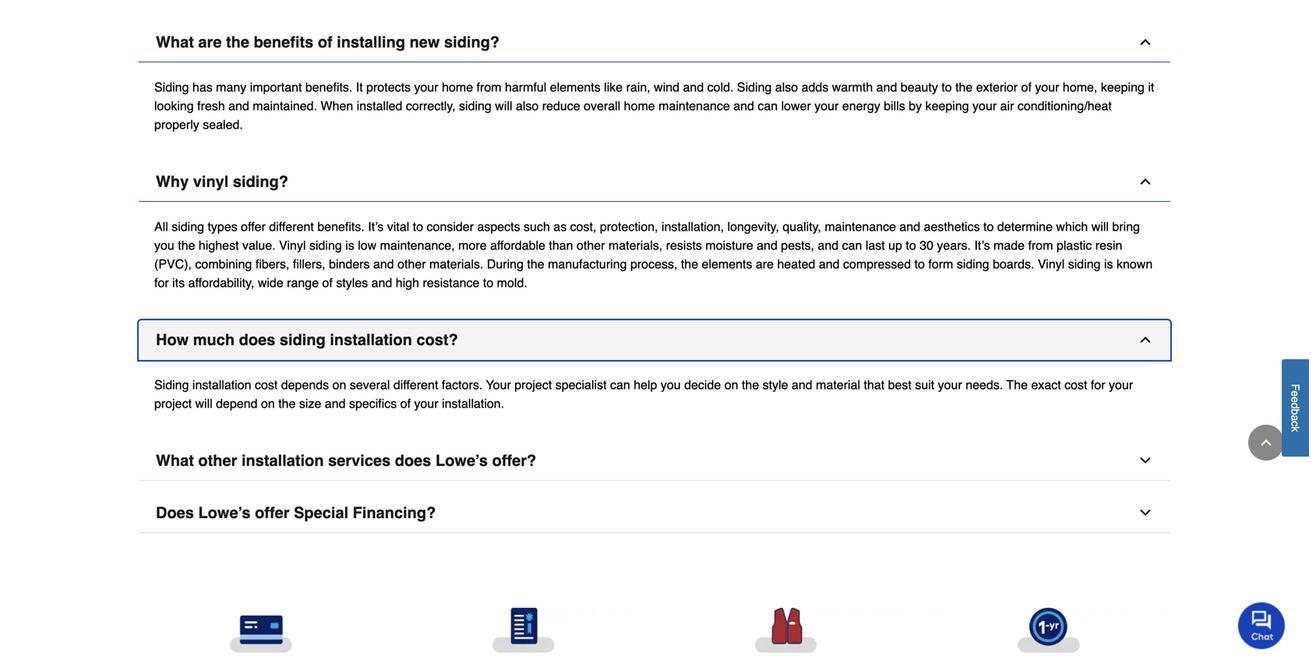 Task type: describe. For each thing, give the bounding box(es) containing it.
different inside 'all siding types offer different benefits. it's vital to consider aspects such as cost, protection, installation, longevity, quality, maintenance and aesthetics to determine which will bring you the highest value. vinyl siding is low maintenance, more affordable than other materials, resists moisture and pests, and can last up to 30 years. it's made from plastic resin (pvc), combining fibers, fillers, binders and other materials. during the manufacturing process, the elements are heated and compressed to form siding boards. vinyl siding is known for its affordability, wide range of styles and high resistance to mold.'
[[269, 220, 314, 234]]

services
[[328, 452, 391, 470]]

air
[[1001, 99, 1015, 113]]

many
[[216, 80, 247, 94]]

benefits
[[254, 33, 314, 51]]

installed
[[357, 99, 403, 113]]

lowe's inside does lowe's offer special financing? button
[[198, 504, 251, 522]]

cost,
[[570, 220, 597, 234]]

the inside button
[[226, 33, 250, 51]]

0 vertical spatial other
[[577, 238, 605, 253]]

the left size
[[278, 397, 296, 411]]

low
[[358, 238, 377, 253]]

you inside 'all siding types offer different benefits. it's vital to consider aspects such as cost, protection, installation, longevity, quality, maintenance and aesthetics to determine which will bring you the highest value. vinyl siding is low maintenance, more affordable than other materials, resists moisture and pests, and can last up to 30 years. it's made from plastic resin (pvc), combining fibers, fillers, binders and other materials. during the manufacturing process, the elements are heated and compressed to form siding boards. vinyl siding is known for its affordability, wide range of styles and high resistance to mold.'
[[154, 238, 174, 253]]

lowe's inside what other installation services does lowe's offer? button
[[436, 452, 488, 470]]

fresh
[[197, 99, 225, 113]]

and up 'up'
[[900, 220, 921, 234]]

size
[[299, 397, 321, 411]]

energy
[[843, 99, 881, 113]]

siding installation cost depends on several different factors. your project specialist can help you decide on the style and material that best suit your needs. the exact cost for your project will depend on the size and specifics of your installation.
[[154, 378, 1134, 411]]

home,
[[1063, 80, 1098, 94]]

cold.
[[708, 80, 734, 94]]

c
[[1290, 421, 1302, 427]]

and down "many"
[[229, 99, 249, 113]]

and up bills
[[877, 80, 898, 94]]

last
[[866, 238, 885, 253]]

1 vertical spatial keeping
[[926, 99, 970, 113]]

by
[[909, 99, 922, 113]]

and right size
[[325, 397, 346, 411]]

your right exact
[[1109, 378, 1134, 392]]

range
[[287, 276, 319, 290]]

bills
[[884, 99, 906, 113]]

are inside 'all siding types offer different benefits. it's vital to consider aspects such as cost, protection, installation, longevity, quality, maintenance and aesthetics to determine which will bring you the highest value. vinyl siding is low maintenance, more affordable than other materials, resists moisture and pests, and can last up to 30 years. it's made from plastic resin (pvc), combining fibers, fillers, binders and other materials. during the manufacturing process, the elements are heated and compressed to form siding boards. vinyl siding is known for its affordability, wide range of styles and high resistance to mold.'
[[756, 257, 774, 271]]

your up correctly,
[[414, 80, 439, 94]]

0 horizontal spatial is
[[346, 238, 355, 253]]

siding down years.
[[957, 257, 990, 271]]

and down cold.
[[734, 99, 755, 113]]

of inside button
[[318, 33, 333, 51]]

1 vertical spatial vinyl
[[1038, 257, 1065, 271]]

plastic
[[1057, 238, 1093, 253]]

what for what other installation services does lowe's offer?
[[156, 452, 194, 470]]

cost?
[[417, 331, 458, 349]]

resists
[[666, 238, 702, 253]]

bring
[[1113, 220, 1141, 234]]

0 horizontal spatial it's
[[368, 220, 384, 234]]

1 horizontal spatial on
[[333, 378, 346, 392]]

siding up fillers,
[[309, 238, 342, 253]]

30
[[920, 238, 934, 253]]

heated
[[778, 257, 816, 271]]

and right pests,
[[818, 238, 839, 253]]

all siding types offer different benefits. it's vital to consider aspects such as cost, protection, installation, longevity, quality, maintenance and aesthetics to determine which will bring you the highest value. vinyl siding is low maintenance, more affordable than other materials, resists moisture and pests, and can last up to 30 years. it's made from plastic resin (pvc), combining fibers, fillers, binders and other materials. during the manufacturing process, the elements are heated and compressed to form siding boards. vinyl siding is known for its affordability, wide range of styles and high resistance to mold.
[[154, 220, 1153, 290]]

0 vertical spatial does
[[239, 331, 275, 349]]

will inside siding has many important benefits. it protects your home from harmful elements like rain, wind and cold. siding also adds warmth and beauty to the exterior of your home, keeping it looking fresh and maintained. when installed correctly, siding will also reduce overall home maintenance and can lower your energy bills by keeping your air conditioning/heat properly sealed.
[[495, 99, 513, 113]]

protection,
[[600, 220, 658, 234]]

benefits. inside 'all siding types offer different benefits. it's vital to consider aspects such as cost, protection, installation, longevity, quality, maintenance and aesthetics to determine which will bring you the highest value. vinyl siding is low maintenance, more affordable than other materials, resists moisture and pests, and can last up to 30 years. it's made from plastic resin (pvc), combining fibers, fillers, binders and other materials. during the manufacturing process, the elements are heated and compressed to form siding boards. vinyl siding is known for its affordability, wide range of styles and high resistance to mold.'
[[318, 220, 365, 234]]

material
[[816, 378, 861, 392]]

specifics
[[349, 397, 397, 411]]

pests,
[[781, 238, 815, 253]]

to inside siding has many important benefits. it protects your home from harmful elements like rain, wind and cold. siding also adds warmth and beauty to the exterior of your home, keeping it looking fresh and maintained. when installed correctly, siding will also reduce overall home maintenance and can lower your energy bills by keeping your air conditioning/heat properly sealed.
[[942, 80, 952, 94]]

sealed.
[[203, 117, 243, 132]]

elements inside 'all siding types offer different benefits. it's vital to consider aspects such as cost, protection, installation, longevity, quality, maintenance and aesthetics to determine which will bring you the highest value. vinyl siding is low maintenance, more affordable than other materials, resists moisture and pests, and can last up to 30 years. it's made from plastic resin (pvc), combining fibers, fillers, binders and other materials. during the manufacturing process, the elements are heated and compressed to form siding boards. vinyl siding is known for its affordability, wide range of styles and high resistance to mold.'
[[702, 257, 753, 271]]

what other installation services does lowe's offer? button
[[139, 441, 1171, 481]]

wide
[[258, 276, 284, 290]]

siding for how much does siding installation cost?
[[154, 378, 189, 392]]

siding inside siding has many important benefits. it protects your home from harmful elements like rain, wind and cold. siding also adds warmth and beauty to the exterior of your home, keeping it looking fresh and maintained. when installed correctly, siding will also reduce overall home maintenance and can lower your energy bills by keeping your air conditioning/heat properly sealed.
[[459, 99, 492, 113]]

boards.
[[993, 257, 1035, 271]]

siding? inside button
[[233, 173, 288, 191]]

does lowe's offer special financing?
[[156, 504, 436, 522]]

can inside 'all siding types offer different benefits. it's vital to consider aspects such as cost, protection, installation, longevity, quality, maintenance and aesthetics to determine which will bring you the highest value. vinyl siding is low maintenance, more affordable than other materials, resists moisture and pests, and can last up to 30 years. it's made from plastic resin (pvc), combining fibers, fillers, binders and other materials. during the manufacturing process, the elements are heated and compressed to form siding boards. vinyl siding is known for its affordability, wide range of styles and high resistance to mold.'
[[842, 238, 863, 253]]

1 horizontal spatial other
[[398, 257, 426, 271]]

from inside 'all siding types offer different benefits. it's vital to consider aspects such as cost, protection, installation, longevity, quality, maintenance and aesthetics to determine which will bring you the highest value. vinyl siding is low maintenance, more affordable than other materials, resists moisture and pests, and can last up to 30 years. it's made from plastic resin (pvc), combining fibers, fillers, binders and other materials. during the manufacturing process, the elements are heated and compressed to form siding boards. vinyl siding is known for its affordability, wide range of styles and high resistance to mold.'
[[1029, 238, 1054, 253]]

fibers,
[[256, 257, 290, 271]]

harmful
[[505, 80, 547, 94]]

siding down plastic
[[1069, 257, 1101, 271]]

conditioning/heat
[[1018, 99, 1112, 113]]

how much does siding installation cost?
[[156, 331, 458, 349]]

k
[[1290, 427, 1302, 432]]

resistance
[[423, 276, 480, 290]]

your down adds
[[815, 99, 839, 113]]

exterior
[[977, 80, 1018, 94]]

than
[[549, 238, 573, 253]]

adds
[[802, 80, 829, 94]]

0 horizontal spatial project
[[154, 397, 192, 411]]

maintenance inside siding has many important benefits. it protects your home from harmful elements like rain, wind and cold. siding also adds warmth and beauty to the exterior of your home, keeping it looking fresh and maintained. when installed correctly, siding will also reduce overall home maintenance and can lower your energy bills by keeping your air conditioning/heat properly sealed.
[[659, 99, 730, 113]]

longevity,
[[728, 220, 780, 234]]

rain,
[[627, 80, 651, 94]]

during
[[487, 257, 524, 271]]

vinyl
[[193, 173, 229, 191]]

has
[[193, 80, 213, 94]]

f e e d b a c k button
[[1283, 360, 1310, 457]]

siding has many important benefits. it protects your home from harmful elements like rain, wind and cold. siding also adds warmth and beauty to the exterior of your home, keeping it looking fresh and maintained. when installed correctly, siding will also reduce overall home maintenance and can lower your energy bills by keeping your air conditioning/heat properly sealed.
[[154, 80, 1155, 132]]

combining
[[195, 257, 252, 271]]

benefits. inside siding has many important benefits. it protects your home from harmful elements like rain, wind and cold. siding also adds warmth and beauty to the exterior of your home, keeping it looking fresh and maintained. when installed correctly, siding will also reduce overall home maintenance and can lower your energy bills by keeping your air conditioning/heat properly sealed.
[[306, 80, 353, 94]]

to left the mold.
[[483, 276, 494, 290]]

it
[[1149, 80, 1155, 94]]

offer inside button
[[255, 504, 290, 522]]

mold.
[[497, 276, 528, 290]]

1 vertical spatial home
[[624, 99, 655, 113]]

several
[[350, 378, 390, 392]]

to down 30
[[915, 257, 925, 271]]

1 vertical spatial is
[[1105, 257, 1114, 271]]

scroll to top element
[[1249, 425, 1285, 461]]

moisture
[[706, 238, 754, 253]]

properly
[[154, 117, 199, 132]]

that
[[864, 378, 885, 392]]

your right suit
[[938, 378, 963, 392]]

you inside siding installation cost depends on several different factors. your project specialist can help you decide on the style and material that best suit your needs. the exact cost for your project will depend on the size and specifics of your installation.
[[661, 378, 681, 392]]

installation inside siding installation cost depends on several different factors. your project specialist can help you decide on the style and material that best suit your needs. the exact cost for your project will depend on the size and specifics of your installation.
[[193, 378, 251, 392]]

elements inside siding has many important benefits. it protects your home from harmful elements like rain, wind and cold. siding also adds warmth and beauty to the exterior of your home, keeping it looking fresh and maintained. when installed correctly, siding will also reduce overall home maintenance and can lower your energy bills by keeping your air conditioning/heat properly sealed.
[[550, 80, 601, 94]]

form
[[929, 257, 954, 271]]

needs.
[[966, 378, 1004, 392]]

0 horizontal spatial vinyl
[[279, 238, 306, 253]]

chevron up image for what are the benefits of installing new siding?
[[1138, 34, 1154, 50]]

which
[[1057, 220, 1089, 234]]

all
[[154, 220, 168, 234]]

new
[[410, 33, 440, 51]]

the up (pvc),
[[178, 238, 195, 253]]

can inside siding has many important benefits. it protects your home from harmful elements like rain, wind and cold. siding also adds warmth and beauty to the exterior of your home, keeping it looking fresh and maintained. when installed correctly, siding will also reduce overall home maintenance and can lower your energy bills by keeping your air conditioning/heat properly sealed.
[[758, 99, 778, 113]]

determine
[[998, 220, 1053, 234]]

to up made
[[984, 220, 994, 234]]

0 vertical spatial keeping
[[1101, 80, 1145, 94]]

value.
[[242, 238, 276, 253]]

depends
[[281, 378, 329, 392]]

like
[[604, 80, 623, 94]]

as
[[554, 220, 567, 234]]

(pvc),
[[154, 257, 192, 271]]

chevron up image inside why vinyl siding? button
[[1138, 174, 1154, 190]]

and down the longevity,
[[757, 238, 778, 253]]

siding right all
[[172, 220, 204, 234]]

a dark blue credit card icon. image
[[142, 608, 380, 654]]

manufacturing
[[548, 257, 627, 271]]

when
[[321, 99, 353, 113]]

known
[[1117, 257, 1153, 271]]

chevron up image inside scroll to top element
[[1259, 435, 1275, 451]]

it
[[356, 80, 363, 94]]

exact
[[1032, 378, 1062, 392]]

what are the benefits of installing new siding?
[[156, 33, 500, 51]]

will inside 'all siding types offer different benefits. it's vital to consider aspects such as cost, protection, installation, longevity, quality, maintenance and aesthetics to determine which will bring you the highest value. vinyl siding is low maintenance, more affordable than other materials, resists moisture and pests, and can last up to 30 years. it's made from plastic resin (pvc), combining fibers, fillers, binders and other materials. during the manufacturing process, the elements are heated and compressed to form siding boards. vinyl siding is known for its affordability, wide range of styles and high resistance to mold.'
[[1092, 220, 1109, 234]]

compressed
[[844, 257, 912, 271]]

different inside siding installation cost depends on several different factors. your project specialist can help you decide on the style and material that best suit your needs. the exact cost for your project will depend on the size and specifics of your installation.
[[394, 378, 438, 392]]

of inside 'all siding types offer different benefits. it's vital to consider aspects such as cost, protection, installation, longevity, quality, maintenance and aesthetics to determine which will bring you the highest value. vinyl siding is low maintenance, more affordable than other materials, resists moisture and pests, and can last up to 30 years. it's made from plastic resin (pvc), combining fibers, fillers, binders and other materials. during the manufacturing process, the elements are heated and compressed to form siding boards. vinyl siding is known for its affordability, wide range of styles and high resistance to mold.'
[[322, 276, 333, 290]]

siding right cold.
[[737, 80, 772, 94]]



Task type: vqa. For each thing, say whether or not it's contained in the screenshot.
shop All Electrical
no



Task type: locate. For each thing, give the bounding box(es) containing it.
e
[[1290, 391, 1302, 397], [1290, 397, 1302, 403]]

siding inside siding installation cost depends on several different factors. your project specialist can help you decide on the style and material that best suit your needs. the exact cost for your project will depend on the size and specifics of your installation.
[[154, 378, 189, 392]]

maintenance down cold.
[[659, 99, 730, 113]]

best
[[888, 378, 912, 392]]

does right services
[[395, 452, 431, 470]]

what up has at the top left
[[156, 33, 194, 51]]

siding down how
[[154, 378, 189, 392]]

what up does
[[156, 452, 194, 470]]

from left harmful
[[477, 80, 502, 94]]

0 vertical spatial elements
[[550, 80, 601, 94]]

it's left made
[[975, 238, 991, 253]]

vinyl up fillers,
[[279, 238, 306, 253]]

home up correctly,
[[442, 80, 473, 94]]

0 vertical spatial you
[[154, 238, 174, 253]]

1 chevron up image from the top
[[1138, 34, 1154, 50]]

f
[[1290, 384, 1302, 391]]

1 vertical spatial can
[[842, 238, 863, 253]]

the left the style
[[742, 378, 760, 392]]

siding right correctly,
[[459, 99, 492, 113]]

offer up value.
[[241, 220, 266, 234]]

overall
[[584, 99, 621, 113]]

why
[[156, 173, 189, 191]]

1 horizontal spatial also
[[776, 80, 798, 94]]

other up high
[[398, 257, 426, 271]]

affordable
[[490, 238, 546, 253]]

benefits. up low
[[318, 220, 365, 234]]

such
[[524, 220, 550, 234]]

1 horizontal spatial for
[[1091, 378, 1106, 392]]

1 vertical spatial does
[[395, 452, 431, 470]]

0 vertical spatial maintenance
[[659, 99, 730, 113]]

2 horizontal spatial will
[[1092, 220, 1109, 234]]

will down harmful
[[495, 99, 513, 113]]

of right the exterior
[[1022, 80, 1032, 94]]

1 vertical spatial from
[[1029, 238, 1054, 253]]

1 vertical spatial chevron up image
[[1259, 435, 1275, 451]]

your left installation.
[[414, 397, 439, 411]]

elements down moisture
[[702, 257, 753, 271]]

e up b
[[1290, 397, 1302, 403]]

0 vertical spatial different
[[269, 220, 314, 234]]

0 vertical spatial what
[[156, 33, 194, 51]]

chat invite button image
[[1239, 602, 1286, 650]]

chevron up image inside what are the benefits of installing new siding? button
[[1138, 34, 1154, 50]]

siding
[[154, 80, 189, 94], [737, 80, 772, 94], [154, 378, 189, 392]]

elements up reduce
[[550, 80, 601, 94]]

chevron down image
[[1138, 453, 1154, 469], [1138, 505, 1154, 521]]

chevron down image inside does lowe's offer special financing? button
[[1138, 505, 1154, 521]]

vinyl down plastic
[[1038, 257, 1065, 271]]

styles
[[336, 276, 368, 290]]

suit
[[916, 378, 935, 392]]

home
[[442, 80, 473, 94], [624, 99, 655, 113]]

0 horizontal spatial elements
[[550, 80, 601, 94]]

1 horizontal spatial home
[[624, 99, 655, 113]]

project right your
[[515, 378, 552, 392]]

2 chevron down image from the top
[[1138, 505, 1154, 521]]

maintenance,
[[380, 238, 455, 253]]

siding up the looking
[[154, 80, 189, 94]]

0 vertical spatial lowe's
[[436, 452, 488, 470]]

1 horizontal spatial you
[[661, 378, 681, 392]]

and left high
[[372, 276, 392, 290]]

other up 'manufacturing'
[[577, 238, 605, 253]]

1 vertical spatial for
[[1091, 378, 1106, 392]]

much
[[193, 331, 235, 349]]

lowe's right does
[[198, 504, 251, 522]]

1 horizontal spatial can
[[758, 99, 778, 113]]

how
[[156, 331, 189, 349]]

0 horizontal spatial also
[[516, 99, 539, 113]]

will inside siding installation cost depends on several different factors. your project specialist can help you decide on the style and material that best suit your needs. the exact cost for your project will depend on the size and specifics of your installation.
[[195, 397, 213, 411]]

0 vertical spatial are
[[198, 33, 222, 51]]

2 horizontal spatial can
[[842, 238, 863, 253]]

why vinyl siding?
[[156, 173, 288, 191]]

installation up depend
[[193, 378, 251, 392]]

binders
[[329, 257, 370, 271]]

to right 'up'
[[906, 238, 917, 253]]

you down all
[[154, 238, 174, 253]]

what other installation services does lowe's offer?
[[156, 452, 537, 470]]

1 horizontal spatial chevron up image
[[1259, 435, 1275, 451]]

1 vertical spatial other
[[398, 257, 426, 271]]

1 vertical spatial lowe's
[[198, 504, 251, 522]]

0 horizontal spatial other
[[198, 452, 237, 470]]

project down how
[[154, 397, 192, 411]]

the inside siding has many important benefits. it protects your home from harmful elements like rain, wind and cold. siding also adds warmth and beauty to the exterior of your home, keeping it looking fresh and maintained. when installed correctly, siding will also reduce overall home maintenance and can lower your energy bills by keeping your air conditioning/heat properly sealed.
[[956, 80, 973, 94]]

chevron up image
[[1138, 34, 1154, 50], [1138, 332, 1154, 348]]

correctly,
[[406, 99, 456, 113]]

1 vertical spatial maintenance
[[825, 220, 897, 234]]

will up resin
[[1092, 220, 1109, 234]]

1 horizontal spatial will
[[495, 99, 513, 113]]

of inside siding installation cost depends on several different factors. your project specialist can help you decide on the style and material that best suit your needs. the exact cost for your project will depend on the size and specifics of your installation.
[[401, 397, 411, 411]]

offer left 'special' at bottom left
[[255, 504, 290, 522]]

does
[[156, 504, 194, 522]]

factors.
[[442, 378, 483, 392]]

installation.
[[442, 397, 505, 411]]

cost right exact
[[1065, 378, 1088, 392]]

you
[[154, 238, 174, 253], [661, 378, 681, 392]]

2 chevron up image from the top
[[1138, 332, 1154, 348]]

for left 'its'
[[154, 276, 169, 290]]

to
[[942, 80, 952, 94], [413, 220, 423, 234], [984, 220, 994, 234], [906, 238, 917, 253], [915, 257, 925, 271], [483, 276, 494, 290]]

years.
[[937, 238, 971, 253]]

resin
[[1096, 238, 1123, 253]]

0 horizontal spatial different
[[269, 220, 314, 234]]

2 horizontal spatial on
[[725, 378, 739, 392]]

0 vertical spatial project
[[515, 378, 552, 392]]

lower
[[782, 99, 811, 113]]

siding for what are the benefits of installing new siding?
[[154, 80, 189, 94]]

0 horizontal spatial home
[[442, 80, 473, 94]]

chevron up image up it
[[1138, 34, 1154, 50]]

0 horizontal spatial can
[[610, 378, 631, 392]]

1 vertical spatial what
[[156, 452, 194, 470]]

you right help
[[661, 378, 681, 392]]

financing?
[[353, 504, 436, 522]]

can
[[758, 99, 778, 113], [842, 238, 863, 253], [610, 378, 631, 392]]

will
[[495, 99, 513, 113], [1092, 220, 1109, 234], [195, 397, 213, 411]]

cost up depend
[[255, 378, 278, 392]]

1 vertical spatial benefits.
[[318, 220, 365, 234]]

different up value.
[[269, 220, 314, 234]]

is down resin
[[1105, 257, 1114, 271]]

1 chevron down image from the top
[[1138, 453, 1154, 469]]

offer inside 'all siding types offer different benefits. it's vital to consider aspects such as cost, protection, installation, longevity, quality, maintenance and aesthetics to determine which will bring you the highest value. vinyl siding is low maintenance, more affordable than other materials, resists moisture and pests, and can last up to 30 years. it's made from plastic resin (pvc), combining fibers, fillers, binders and other materials. during the manufacturing process, the elements are heated and compressed to form siding boards. vinyl siding is known for its affordability, wide range of styles and high resistance to mold.'
[[241, 220, 266, 234]]

what are the benefits of installing new siding? button
[[139, 23, 1171, 63]]

of inside siding has many important benefits. it protects your home from harmful elements like rain, wind and cold. siding also adds warmth and beauty to the exterior of your home, keeping it looking fresh and maintained. when installed correctly, siding will also reduce overall home maintenance and can lower your energy bills by keeping your air conditioning/heat properly sealed.
[[1022, 80, 1032, 94]]

2 e from the top
[[1290, 397, 1302, 403]]

does right much at the left of page
[[239, 331, 275, 349]]

other
[[577, 238, 605, 253], [398, 257, 426, 271], [198, 452, 237, 470]]

siding inside button
[[280, 331, 326, 349]]

affordability,
[[188, 276, 254, 290]]

more
[[459, 238, 487, 253]]

0 vertical spatial also
[[776, 80, 798, 94]]

2 what from the top
[[156, 452, 194, 470]]

chevron up image
[[1138, 174, 1154, 190], [1259, 435, 1275, 451]]

2 vertical spatial will
[[195, 397, 213, 411]]

1 vertical spatial siding?
[[233, 173, 288, 191]]

a blue 1-year labor warranty icon. image
[[930, 608, 1168, 654]]

materials.
[[430, 257, 484, 271]]

chevron up image down "known"
[[1138, 332, 1154, 348]]

fillers,
[[293, 257, 326, 271]]

for
[[154, 276, 169, 290], [1091, 378, 1106, 392]]

0 vertical spatial for
[[154, 276, 169, 290]]

also down harmful
[[516, 99, 539, 113]]

1 horizontal spatial does
[[395, 452, 431, 470]]

wind
[[654, 80, 680, 94]]

from inside siding has many important benefits. it protects your home from harmful elements like rain, wind and cold. siding also adds warmth and beauty to the exterior of your home, keeping it looking fresh and maintained. when installed correctly, siding will also reduce overall home maintenance and can lower your energy bills by keeping your air conditioning/heat properly sealed.
[[477, 80, 502, 94]]

offer
[[241, 220, 266, 234], [255, 504, 290, 522]]

1 vertical spatial chevron up image
[[1138, 332, 1154, 348]]

0 horizontal spatial for
[[154, 276, 169, 290]]

cost
[[255, 378, 278, 392], [1065, 378, 1088, 392]]

benefits. up when
[[306, 80, 353, 94]]

will left depend
[[195, 397, 213, 411]]

chevron down image for does lowe's offer special financing?
[[1138, 505, 1154, 521]]

maintenance inside 'all siding types offer different benefits. it's vital to consider aspects such as cost, protection, installation, longevity, quality, maintenance and aesthetics to determine which will bring you the highest value. vinyl siding is low maintenance, more affordable than other materials, resists moisture and pests, and can last up to 30 years. it's made from plastic resin (pvc), combining fibers, fillers, binders and other materials. during the manufacturing process, the elements are heated and compressed to form siding boards. vinyl siding is known for its affordability, wide range of styles and high resistance to mold.'
[[825, 220, 897, 234]]

to right beauty
[[942, 80, 952, 94]]

maintained.
[[253, 99, 317, 113]]

is left low
[[346, 238, 355, 253]]

the down affordable
[[527, 257, 545, 271]]

what for what are the benefits of installing new siding?
[[156, 33, 194, 51]]

siding? right new
[[444, 33, 500, 51]]

0 vertical spatial will
[[495, 99, 513, 113]]

looking
[[154, 99, 194, 113]]

1 horizontal spatial project
[[515, 378, 552, 392]]

0 vertical spatial it's
[[368, 220, 384, 234]]

installing
[[337, 33, 405, 51]]

0 vertical spatial benefits.
[[306, 80, 353, 94]]

of right benefits in the left top of the page
[[318, 33, 333, 51]]

special
[[294, 504, 349, 522]]

different right several
[[394, 378, 438, 392]]

0 horizontal spatial chevron up image
[[1138, 174, 1154, 190]]

vinyl
[[279, 238, 306, 253], [1038, 257, 1065, 271]]

and down low
[[373, 257, 394, 271]]

protects
[[367, 80, 411, 94]]

0 horizontal spatial you
[[154, 238, 174, 253]]

offer?
[[492, 452, 537, 470]]

other inside button
[[198, 452, 237, 470]]

are
[[198, 33, 222, 51], [756, 257, 774, 271]]

0 horizontal spatial will
[[195, 397, 213, 411]]

1 vertical spatial it's
[[975, 238, 991, 253]]

0 vertical spatial installation
[[330, 331, 412, 349]]

a
[[1290, 415, 1302, 421]]

can inside siding installation cost depends on several different factors. your project specialist can help you decide on the style and material that best suit your needs. the exact cost for your project will depend on the size and specifics of your installation.
[[610, 378, 631, 392]]

1 horizontal spatial it's
[[975, 238, 991, 253]]

1 horizontal spatial elements
[[702, 257, 753, 271]]

b
[[1290, 409, 1302, 415]]

1 horizontal spatial are
[[756, 257, 774, 271]]

1 vertical spatial are
[[756, 257, 774, 271]]

0 vertical spatial chevron down image
[[1138, 453, 1154, 469]]

2 horizontal spatial other
[[577, 238, 605, 253]]

of right specifics
[[401, 397, 411, 411]]

2 vertical spatial installation
[[242, 452, 324, 470]]

home down rain,
[[624, 99, 655, 113]]

1 vertical spatial installation
[[193, 378, 251, 392]]

1 horizontal spatial maintenance
[[825, 220, 897, 234]]

0 vertical spatial chevron up image
[[1138, 174, 1154, 190]]

0 horizontal spatial are
[[198, 33, 222, 51]]

for right exact
[[1091, 378, 1106, 392]]

0 vertical spatial offer
[[241, 220, 266, 234]]

2 cost from the left
[[1065, 378, 1088, 392]]

reduce
[[542, 99, 581, 113]]

of left styles
[[322, 276, 333, 290]]

0 horizontal spatial does
[[239, 331, 275, 349]]

1 horizontal spatial vinyl
[[1038, 257, 1065, 271]]

are up has at the top left
[[198, 33, 222, 51]]

siding? inside button
[[444, 33, 500, 51]]

1 vertical spatial also
[[516, 99, 539, 113]]

e up d
[[1290, 391, 1302, 397]]

why vinyl siding? button
[[139, 162, 1171, 202]]

are left heated
[[756, 257, 774, 271]]

can left help
[[610, 378, 631, 392]]

your down the exterior
[[973, 99, 997, 113]]

1 vertical spatial chevron down image
[[1138, 505, 1154, 521]]

0 horizontal spatial from
[[477, 80, 502, 94]]

chevron up image inside how much does siding installation cost? button
[[1138, 332, 1154, 348]]

chevron up image for how much does siding installation cost?
[[1138, 332, 1154, 348]]

0 vertical spatial can
[[758, 99, 778, 113]]

1 vertical spatial will
[[1092, 220, 1109, 234]]

1 vertical spatial project
[[154, 397, 192, 411]]

on right decide
[[725, 378, 739, 392]]

0 vertical spatial vinyl
[[279, 238, 306, 253]]

and right heated
[[819, 257, 840, 271]]

0 horizontal spatial lowe's
[[198, 504, 251, 522]]

can left last
[[842, 238, 863, 253]]

1 horizontal spatial lowe's
[[436, 452, 488, 470]]

1 cost from the left
[[255, 378, 278, 392]]

elements
[[550, 80, 601, 94], [702, 257, 753, 271]]

the
[[1007, 378, 1028, 392]]

siding up depends
[[280, 331, 326, 349]]

help
[[634, 378, 658, 392]]

highest
[[199, 238, 239, 253]]

maintenance up last
[[825, 220, 897, 234]]

from down determine
[[1029, 238, 1054, 253]]

1 horizontal spatial cost
[[1065, 378, 1088, 392]]

for inside 'all siding types offer different benefits. it's vital to consider aspects such as cost, protection, installation, longevity, quality, maintenance and aesthetics to determine which will bring you the highest value. vinyl siding is low maintenance, more affordable than other materials, resists moisture and pests, and can last up to 30 years. it's made from plastic resin (pvc), combining fibers, fillers, binders and other materials. during the manufacturing process, the elements are heated and compressed to form siding boards. vinyl siding is known for its affordability, wide range of styles and high resistance to mold.'
[[154, 276, 169, 290]]

0 horizontal spatial on
[[261, 397, 275, 411]]

0 horizontal spatial siding?
[[233, 173, 288, 191]]

does lowe's offer special financing? button
[[139, 494, 1171, 533]]

1 vertical spatial elements
[[702, 257, 753, 271]]

1 horizontal spatial different
[[394, 378, 438, 392]]

1 horizontal spatial from
[[1029, 238, 1054, 253]]

important
[[250, 80, 302, 94]]

vital
[[387, 220, 410, 234]]

decide
[[685, 378, 721, 392]]

0 horizontal spatial keeping
[[926, 99, 970, 113]]

other down depend
[[198, 452, 237, 470]]

keeping right by
[[926, 99, 970, 113]]

is
[[346, 238, 355, 253], [1105, 257, 1114, 271]]

a dark blue background check icon. image
[[405, 608, 642, 654]]

installation
[[330, 331, 412, 349], [193, 378, 251, 392], [242, 452, 324, 470]]

1 vertical spatial different
[[394, 378, 438, 392]]

2 vertical spatial other
[[198, 452, 237, 470]]

0 horizontal spatial maintenance
[[659, 99, 730, 113]]

1 horizontal spatial is
[[1105, 257, 1114, 271]]

types
[[208, 220, 238, 234]]

0 vertical spatial home
[[442, 80, 473, 94]]

for inside siding installation cost depends on several different factors. your project specialist can help you decide on the style and material that best suit your needs. the exact cost for your project will depend on the size and specifics of your installation.
[[1091, 378, 1106, 392]]

1 vertical spatial you
[[661, 378, 681, 392]]

1 e from the top
[[1290, 391, 1302, 397]]

your up conditioning/heat
[[1036, 80, 1060, 94]]

are inside what are the benefits of installing new siding? button
[[198, 33, 222, 51]]

on left several
[[333, 378, 346, 392]]

on
[[333, 378, 346, 392], [725, 378, 739, 392], [261, 397, 275, 411]]

on right depend
[[261, 397, 275, 411]]

aesthetics
[[924, 220, 980, 234]]

a lowe's red vest icon. image
[[667, 608, 905, 654]]

siding? right vinyl at the left top of page
[[233, 173, 288, 191]]

1 what from the top
[[156, 33, 194, 51]]

installation up does lowe's offer special financing?
[[242, 452, 324, 470]]

chevron down image for what other installation services does lowe's offer?
[[1138, 453, 1154, 469]]

how much does siding installation cost? button
[[139, 321, 1171, 360]]

can left lower
[[758, 99, 778, 113]]

f e e d b a c k
[[1290, 384, 1302, 432]]

1 horizontal spatial siding?
[[444, 33, 500, 51]]

aspects
[[478, 220, 520, 234]]

and right the style
[[792, 378, 813, 392]]

process,
[[631, 257, 678, 271]]

the left the exterior
[[956, 80, 973, 94]]

beauty
[[901, 80, 939, 94]]

0 vertical spatial chevron up image
[[1138, 34, 1154, 50]]

also
[[776, 80, 798, 94], [516, 99, 539, 113]]

and right wind
[[683, 80, 704, 94]]

the down resists
[[681, 257, 699, 271]]

also up lower
[[776, 80, 798, 94]]

0 horizontal spatial cost
[[255, 378, 278, 392]]

the up "many"
[[226, 33, 250, 51]]

different
[[269, 220, 314, 234], [394, 378, 438, 392]]

installation up several
[[330, 331, 412, 349]]

to up maintenance,
[[413, 220, 423, 234]]

chevron down image inside what other installation services does lowe's offer? button
[[1138, 453, 1154, 469]]

consider
[[427, 220, 474, 234]]



